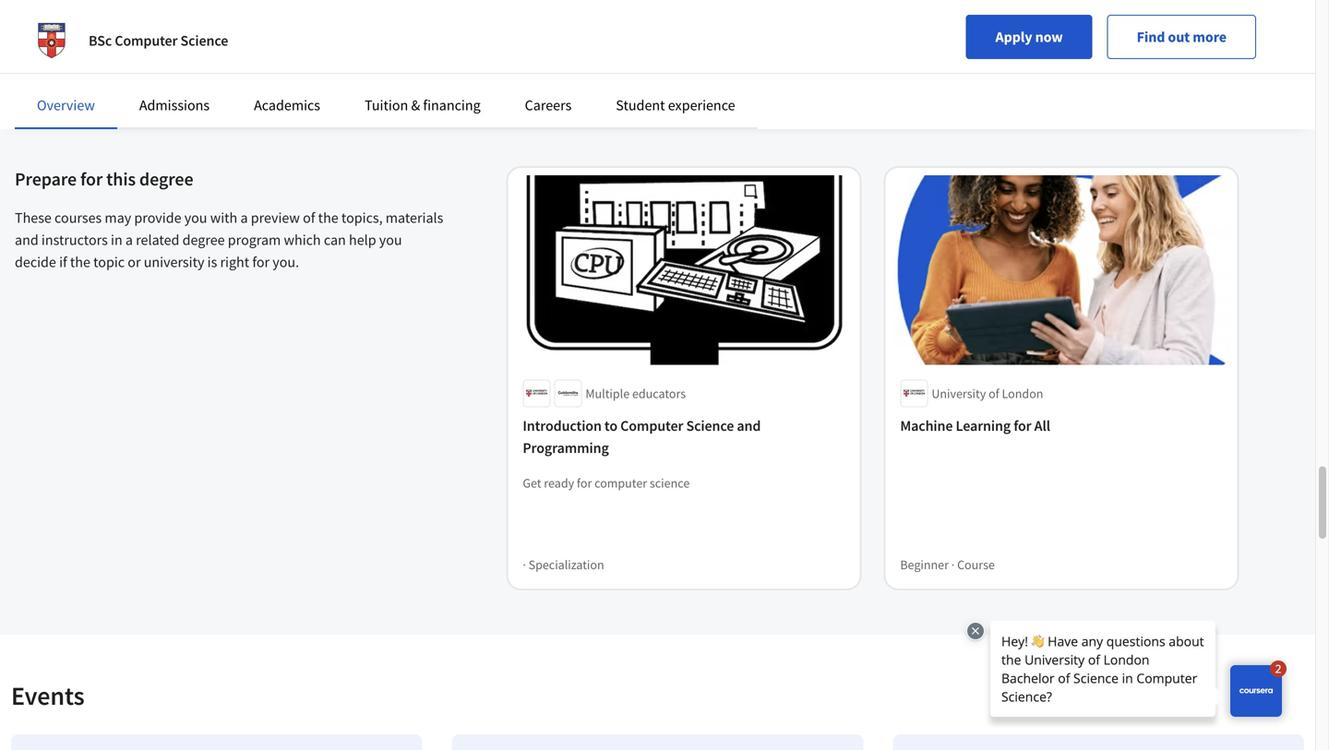 Task type: locate. For each thing, give the bounding box(es) containing it.
1 vertical spatial degree
[[183, 231, 225, 249]]

tuition & financing link
[[365, 96, 481, 115]]

these courses may provide you with a preview of the topics, materials and instructors in a related degree program which can help you decide if the topic or university is right for you.
[[15, 209, 444, 272]]

you
[[184, 209, 207, 227], [379, 231, 402, 249]]

0 horizontal spatial science
[[181, 31, 228, 50]]

a right with
[[241, 209, 248, 227]]

degree
[[139, 168, 193, 191], [183, 231, 225, 249]]

careers link
[[525, 96, 572, 115]]

right
[[220, 253, 250, 272]]

this
[[106, 168, 136, 191]]

1 horizontal spatial science
[[687, 417, 734, 435]]

· left "course"
[[952, 557, 955, 574]]

university of london logo image
[[30, 18, 74, 63]]

topics,
[[342, 209, 383, 227]]

find
[[1138, 28, 1166, 46]]

for right ready
[[577, 475, 592, 492]]

for left this
[[80, 168, 103, 191]]

science up science
[[687, 417, 734, 435]]

the right if
[[70, 253, 90, 272]]

you right help
[[379, 231, 402, 249]]

get ready for computer science
[[523, 475, 690, 492]]

&
[[411, 96, 420, 115]]

university of london
[[932, 385, 1044, 402]]

and inside introduction to computer science and programming
[[737, 417, 761, 435]]

of up which
[[303, 209, 315, 227]]

admissions link
[[139, 96, 210, 115]]

degree up is
[[183, 231, 225, 249]]

may
[[105, 209, 131, 227]]

is
[[207, 253, 217, 272]]

if
[[59, 253, 67, 272]]

academics
[[254, 96, 321, 115]]

out
[[1169, 28, 1191, 46]]

0 horizontal spatial computer
[[115, 31, 178, 50]]

1 horizontal spatial you
[[379, 231, 402, 249]]

science
[[181, 31, 228, 50], [687, 417, 734, 435]]

computer
[[115, 31, 178, 50], [621, 417, 684, 435]]

of left london
[[989, 385, 1000, 402]]

1 vertical spatial a
[[126, 231, 133, 249]]

1 vertical spatial of
[[989, 385, 1000, 402]]

computer down educators
[[621, 417, 684, 435]]

1 horizontal spatial a
[[241, 209, 248, 227]]

0 horizontal spatial ·
[[523, 557, 526, 574]]

1 vertical spatial the
[[70, 253, 90, 272]]

for
[[80, 168, 103, 191], [252, 253, 270, 272], [1014, 417, 1032, 435], [577, 475, 592, 492]]

apply now button
[[967, 15, 1093, 59]]

events
[[11, 680, 85, 713]]

1 vertical spatial science
[[687, 417, 734, 435]]

get
[[523, 475, 542, 492]]

1 horizontal spatial ·
[[952, 557, 955, 574]]

computer right bsc
[[115, 31, 178, 50]]

learning
[[956, 417, 1011, 435]]

to
[[605, 417, 618, 435]]

0 vertical spatial computer
[[115, 31, 178, 50]]

1 horizontal spatial and
[[737, 417, 761, 435]]

london
[[1003, 385, 1044, 402]]

introduction
[[523, 417, 602, 435]]

0 horizontal spatial of
[[303, 209, 315, 227]]

a
[[241, 209, 248, 227], [126, 231, 133, 249]]

· specialization
[[523, 557, 605, 574]]

science up admissions
[[181, 31, 228, 50]]

2 · from the left
[[952, 557, 955, 574]]

1 horizontal spatial computer
[[621, 417, 684, 435]]

beginner
[[901, 557, 949, 574]]

for left all
[[1014, 417, 1032, 435]]

science inside introduction to computer science and programming
[[687, 417, 734, 435]]

0 horizontal spatial you
[[184, 209, 207, 227]]

of
[[303, 209, 315, 227], [989, 385, 1000, 402]]

degree up provide
[[139, 168, 193, 191]]

you left with
[[184, 209, 207, 227]]

·
[[523, 557, 526, 574], [952, 557, 955, 574]]

0 horizontal spatial the
[[70, 253, 90, 272]]

· left specialization
[[523, 557, 526, 574]]

apply
[[996, 28, 1033, 46]]

and
[[15, 231, 39, 249], [737, 417, 761, 435]]

related
[[136, 231, 180, 249]]

with
[[210, 209, 238, 227]]

1 vertical spatial and
[[737, 417, 761, 435]]

0 vertical spatial the
[[318, 209, 339, 227]]

0 vertical spatial of
[[303, 209, 315, 227]]

0 horizontal spatial and
[[15, 231, 39, 249]]

multiple educators
[[586, 385, 686, 402]]

in
[[111, 231, 123, 249]]

the
[[318, 209, 339, 227], [70, 253, 90, 272]]

educators
[[633, 385, 686, 402]]

tuition
[[365, 96, 408, 115]]

1 horizontal spatial of
[[989, 385, 1000, 402]]

experience
[[668, 96, 736, 115]]

ready
[[544, 475, 575, 492]]

a right in
[[126, 231, 133, 249]]

science
[[650, 475, 690, 492]]

topic
[[93, 253, 125, 272]]

1 vertical spatial computer
[[621, 417, 684, 435]]

0 vertical spatial a
[[241, 209, 248, 227]]

financing
[[423, 96, 481, 115]]

for down program
[[252, 253, 270, 272]]

the up can at the left of the page
[[318, 209, 339, 227]]

1 vertical spatial you
[[379, 231, 402, 249]]

or
[[128, 253, 141, 272]]

0 vertical spatial and
[[15, 231, 39, 249]]



Task type: describe. For each thing, give the bounding box(es) containing it.
university
[[932, 385, 987, 402]]

courses
[[55, 209, 102, 227]]

admissions
[[139, 96, 210, 115]]

provide
[[134, 209, 182, 227]]

find out more
[[1138, 28, 1227, 46]]

now
[[1036, 28, 1064, 46]]

instructors
[[41, 231, 108, 249]]

for inside these courses may provide you with a preview of the topics, materials and instructors in a related degree program which can help you decide if the topic or university is right for you.
[[252, 253, 270, 272]]

machine
[[901, 417, 954, 435]]

tuition & financing
[[365, 96, 481, 115]]

materials
[[386, 209, 444, 227]]

multiple
[[586, 385, 630, 402]]

machine learning for all link
[[901, 415, 1223, 437]]

introduction to computer science and programming link
[[523, 415, 845, 459]]

help
[[349, 231, 376, 249]]

overview link
[[37, 96, 95, 115]]

prepare
[[15, 168, 77, 191]]

and inside these courses may provide you with a preview of the topics, materials and instructors in a related degree program which can help you decide if the topic or university is right for you.
[[15, 231, 39, 249]]

student experience link
[[616, 96, 736, 115]]

overview
[[37, 96, 95, 115]]

preview
[[251, 209, 300, 227]]

computer inside introduction to computer science and programming
[[621, 417, 684, 435]]

apply now
[[996, 28, 1064, 46]]

university
[[144, 253, 205, 272]]

course
[[958, 557, 996, 574]]

careers
[[525, 96, 572, 115]]

student experience
[[616, 96, 736, 115]]

bsc
[[89, 31, 112, 50]]

find out more button
[[1108, 15, 1257, 59]]

more
[[1194, 28, 1227, 46]]

bsc computer science
[[89, 31, 228, 50]]

of inside these courses may provide you with a preview of the topics, materials and instructors in a related degree program which can help you decide if the topic or university is right for you.
[[303, 209, 315, 227]]

0 vertical spatial degree
[[139, 168, 193, 191]]

0 vertical spatial you
[[184, 209, 207, 227]]

decide
[[15, 253, 56, 272]]

degree inside these courses may provide you with a preview of the topics, materials and instructors in a related degree program which can help you decide if the topic or university is right for you.
[[183, 231, 225, 249]]

programming
[[523, 439, 609, 457]]

beginner · course
[[901, 557, 996, 574]]

computer
[[595, 475, 648, 492]]

you.
[[273, 253, 299, 272]]

0 vertical spatial science
[[181, 31, 228, 50]]

can
[[324, 231, 346, 249]]

which
[[284, 231, 321, 249]]

machine learning for all
[[901, 417, 1051, 435]]

0 horizontal spatial a
[[126, 231, 133, 249]]

1 · from the left
[[523, 557, 526, 574]]

these
[[15, 209, 52, 227]]

specialization
[[529, 557, 605, 574]]

prepare for this degree
[[15, 168, 193, 191]]

1 horizontal spatial the
[[318, 209, 339, 227]]

academics link
[[254, 96, 321, 115]]

introduction to computer science and programming
[[523, 417, 761, 457]]

all
[[1035, 417, 1051, 435]]

program
[[228, 231, 281, 249]]

student
[[616, 96, 665, 115]]



Task type: vqa. For each thing, say whether or not it's contained in the screenshot.
more
yes



